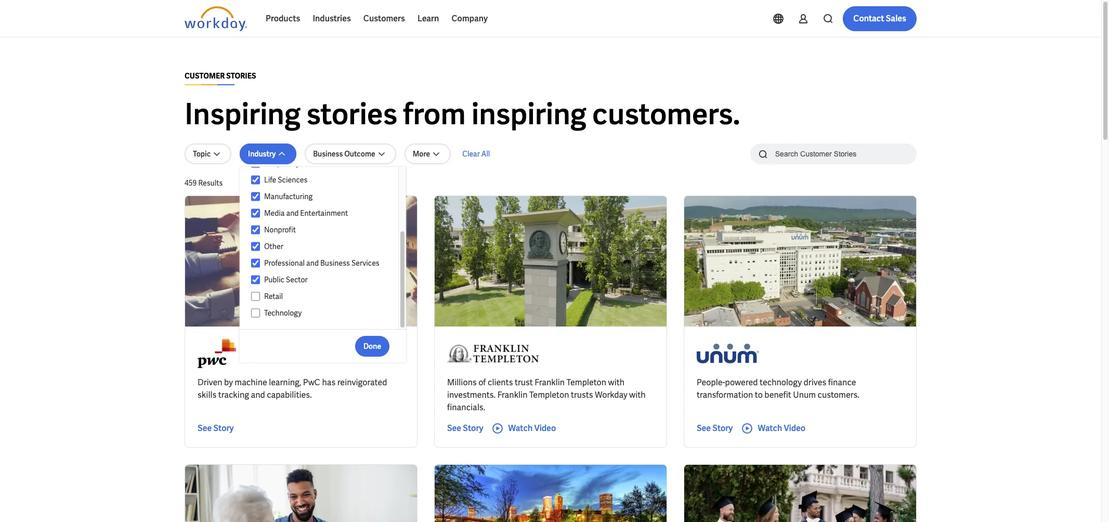 Task type: locate. For each thing, give the bounding box(es) containing it.
0 horizontal spatial watch
[[508, 423, 533, 434]]

templeton up trusts
[[567, 377, 607, 388]]

2 watch from the left
[[758, 423, 783, 434]]

video down "unum"
[[784, 423, 806, 434]]

professional and business services
[[264, 259, 380, 268]]

business up life sciences link
[[313, 149, 343, 159]]

watch
[[508, 423, 533, 434], [758, 423, 783, 434]]

and down manufacturing
[[286, 209, 299, 218]]

story down 'tracking'
[[213, 423, 234, 434]]

learning,
[[269, 377, 301, 388]]

technology
[[760, 377, 802, 388]]

watch video link down benefit
[[742, 422, 806, 435]]

2 watch video from the left
[[758, 423, 806, 434]]

sector
[[286, 275, 308, 285]]

1 watch video link from the left
[[492, 422, 556, 435]]

media
[[264, 209, 285, 218]]

1 see story link from the left
[[198, 422, 234, 435]]

2 vertical spatial and
[[251, 390, 265, 401]]

0 horizontal spatial franklin
[[498, 390, 528, 401]]

watch video
[[508, 423, 556, 434], [758, 423, 806, 434]]

manufacturing
[[264, 192, 313, 201]]

watch video down benefit
[[758, 423, 806, 434]]

from
[[403, 95, 466, 133]]

video
[[535, 423, 556, 434], [784, 423, 806, 434]]

driven by machine learning, pwc has reinvigorated skills tracking and capabilities.
[[198, 377, 387, 401]]

1 vertical spatial and
[[306, 259, 319, 268]]

inspiring
[[472, 95, 587, 133]]

franklin
[[535, 377, 565, 388], [498, 390, 528, 401]]

2 horizontal spatial and
[[306, 259, 319, 268]]

contact sales
[[854, 13, 907, 24]]

1 horizontal spatial see
[[447, 423, 462, 434]]

has
[[322, 377, 336, 388]]

watch video link for franklin
[[492, 422, 556, 435]]

2 horizontal spatial see story
[[697, 423, 733, 434]]

story down 'transformation' at the bottom right of page
[[713, 423, 733, 434]]

1 watch from the left
[[508, 423, 533, 434]]

see
[[198, 423, 212, 434], [447, 423, 462, 434], [697, 423, 711, 434]]

topic
[[193, 149, 211, 159]]

None checkbox
[[251, 175, 260, 185], [251, 192, 260, 201], [251, 259, 260, 268], [251, 275, 260, 285], [251, 292, 260, 301], [251, 175, 260, 185], [251, 192, 260, 201], [251, 259, 260, 268], [251, 275, 260, 285], [251, 292, 260, 301]]

2 horizontal spatial see story link
[[697, 422, 733, 435]]

0 horizontal spatial with
[[608, 377, 625, 388]]

see story link
[[198, 422, 234, 435], [447, 422, 484, 435], [697, 422, 733, 435]]

company
[[452, 13, 488, 24]]

3 see story link from the left
[[697, 422, 733, 435]]

go to the homepage image
[[185, 6, 247, 31]]

watch video link
[[492, 422, 556, 435], [742, 422, 806, 435]]

franklin right trust
[[535, 377, 565, 388]]

and up public sector link on the bottom left of page
[[306, 259, 319, 268]]

pricewaterhousecoopers global licensing services corporation (pwc) image
[[198, 339, 236, 368]]

see for people-powered technology drives finance transformation to benefit unum customers.
[[697, 423, 711, 434]]

business outcome
[[313, 149, 375, 159]]

459
[[185, 178, 197, 188]]

1 horizontal spatial watch video link
[[742, 422, 806, 435]]

retail
[[264, 292, 283, 301]]

industries
[[313, 13, 351, 24]]

1 vertical spatial with
[[630, 390, 646, 401]]

1 horizontal spatial story
[[463, 423, 484, 434]]

professional and business services link
[[260, 257, 389, 269]]

retail link
[[260, 290, 389, 303]]

franklin down trust
[[498, 390, 528, 401]]

3 story from the left
[[713, 423, 733, 434]]

1 horizontal spatial see story
[[447, 423, 484, 434]]

powered
[[725, 377, 758, 388]]

inspiring stories from inspiring customers.
[[185, 95, 741, 133]]

2 see story from the left
[[447, 423, 484, 434]]

business up public sector link on the bottom left of page
[[320, 259, 350, 268]]

1 horizontal spatial see story link
[[447, 422, 484, 435]]

watch video down 'millions of clients trust franklin templeton with investments. franklin templeton trusts workday with financials.'
[[508, 423, 556, 434]]

1 vertical spatial customers.
[[818, 390, 860, 401]]

see story
[[198, 423, 234, 434], [447, 423, 484, 434], [697, 423, 733, 434]]

skills
[[198, 390, 217, 401]]

video down 'millions of clients trust franklin templeton with investments. franklin templeton trusts workday with financials.'
[[535, 423, 556, 434]]

2 horizontal spatial see
[[697, 423, 711, 434]]

0 horizontal spatial see story link
[[198, 422, 234, 435]]

industry button
[[240, 144, 297, 164]]

2 see from the left
[[447, 423, 462, 434]]

see story down 'transformation' at the bottom right of page
[[697, 423, 733, 434]]

see story for people-powered technology drives finance transformation to benefit unum customers.
[[697, 423, 733, 434]]

1 horizontal spatial customers.
[[818, 390, 860, 401]]

0 vertical spatial business
[[313, 149, 343, 159]]

watch video for franklin
[[508, 423, 556, 434]]

0 horizontal spatial story
[[213, 423, 234, 434]]

contact
[[854, 13, 885, 24]]

0 vertical spatial customers.
[[593, 95, 741, 133]]

with right workday
[[630, 390, 646, 401]]

drives
[[804, 377, 827, 388]]

done
[[364, 342, 381, 351]]

1 vertical spatial franklin
[[498, 390, 528, 401]]

1 horizontal spatial franklin
[[535, 377, 565, 388]]

1 horizontal spatial watch
[[758, 423, 783, 434]]

2 horizontal spatial story
[[713, 423, 733, 434]]

0 horizontal spatial video
[[535, 423, 556, 434]]

1 horizontal spatial and
[[286, 209, 299, 218]]

customers.
[[593, 95, 741, 133], [818, 390, 860, 401]]

see down 'transformation' at the bottom right of page
[[697, 423, 711, 434]]

1 horizontal spatial video
[[784, 423, 806, 434]]

all
[[482, 149, 490, 159]]

0 vertical spatial with
[[608, 377, 625, 388]]

0 horizontal spatial watch video
[[508, 423, 556, 434]]

workday
[[595, 390, 628, 401]]

pwc
[[303, 377, 320, 388]]

0 horizontal spatial see
[[198, 423, 212, 434]]

story down financials.
[[463, 423, 484, 434]]

1 watch video from the left
[[508, 423, 556, 434]]

see story down financials.
[[447, 423, 484, 434]]

1 video from the left
[[535, 423, 556, 434]]

public sector
[[264, 275, 308, 285]]

trust
[[515, 377, 533, 388]]

franklin templeton companies, llc image
[[447, 339, 539, 368]]

2 video from the left
[[784, 423, 806, 434]]

0 vertical spatial and
[[286, 209, 299, 218]]

public sector link
[[260, 274, 389, 286]]

driven
[[198, 377, 222, 388]]

watch for unum
[[758, 423, 783, 434]]

clear all
[[463, 149, 490, 159]]

see down financials.
[[447, 423, 462, 434]]

see for millions of clients trust franklin templeton with investments. franklin templeton trusts workday with financials.
[[447, 423, 462, 434]]

2 see story link from the left
[[447, 422, 484, 435]]

None checkbox
[[251, 159, 260, 168], [251, 209, 260, 218], [251, 225, 260, 235], [251, 242, 260, 251], [251, 308, 260, 318], [251, 159, 260, 168], [251, 209, 260, 218], [251, 225, 260, 235], [251, 242, 260, 251], [251, 308, 260, 318]]

2 watch video link from the left
[[742, 422, 806, 435]]

0 horizontal spatial customers.
[[593, 95, 741, 133]]

business
[[313, 149, 343, 159], [320, 259, 350, 268]]

0 vertical spatial templeton
[[567, 377, 607, 388]]

machine
[[235, 377, 267, 388]]

1 story from the left
[[213, 423, 234, 434]]

templeton
[[567, 377, 607, 388], [530, 390, 569, 401]]

with up workday
[[608, 377, 625, 388]]

see down 'skills'
[[198, 423, 212, 434]]

Search Customer Stories text field
[[769, 145, 897, 163]]

watch video link down 'millions of clients trust franklin templeton with investments. franklin templeton trusts workday with financials.'
[[492, 422, 556, 435]]

2 story from the left
[[463, 423, 484, 434]]

watch video link for unum
[[742, 422, 806, 435]]

0 horizontal spatial and
[[251, 390, 265, 401]]

1 horizontal spatial watch video
[[758, 423, 806, 434]]

see story link down 'skills'
[[198, 422, 234, 435]]

and for professional
[[306, 259, 319, 268]]

see story link down 'transformation' at the bottom right of page
[[697, 422, 733, 435]]

watch video for unum
[[758, 423, 806, 434]]

reinvigorated
[[337, 377, 387, 388]]

watch down 'millions of clients trust franklin templeton with investments. franklin templeton trusts workday with financials.'
[[508, 423, 533, 434]]

see story down 'skills'
[[198, 423, 234, 434]]

3 see story from the left
[[697, 423, 733, 434]]

watch down benefit
[[758, 423, 783, 434]]

0 horizontal spatial watch video link
[[492, 422, 556, 435]]

people-powered technology drives finance transformation to benefit unum customers.
[[697, 377, 860, 401]]

story
[[213, 423, 234, 434], [463, 423, 484, 434], [713, 423, 733, 434]]

459 results
[[185, 178, 223, 188]]

templeton down trust
[[530, 390, 569, 401]]

0 horizontal spatial see story
[[198, 423, 234, 434]]

tracking
[[218, 390, 249, 401]]

and down machine
[[251, 390, 265, 401]]

see story link down financials.
[[447, 422, 484, 435]]

hospitality link
[[260, 157, 389, 170]]

3 see from the left
[[697, 423, 711, 434]]

and
[[286, 209, 299, 218], [306, 259, 319, 268], [251, 390, 265, 401]]



Task type: describe. For each thing, give the bounding box(es) containing it.
technology link
[[260, 307, 389, 319]]

1 vertical spatial templeton
[[530, 390, 569, 401]]

transformation
[[697, 390, 753, 401]]

results
[[198, 178, 223, 188]]

clear
[[463, 149, 480, 159]]

customer
[[185, 71, 225, 81]]

finance
[[829, 377, 857, 388]]

more button
[[405, 144, 451, 164]]

products
[[266, 13, 300, 24]]

media and entertainment link
[[260, 207, 389, 220]]

inspiring
[[185, 95, 301, 133]]

more
[[413, 149, 430, 159]]

by
[[224, 377, 233, 388]]

products button
[[260, 6, 307, 31]]

other
[[264, 242, 283, 251]]

sciences
[[278, 175, 308, 185]]

professional
[[264, 259, 305, 268]]

story for people-powered technology drives finance transformation to benefit unum customers.
[[713, 423, 733, 434]]

nonprofit link
[[260, 224, 389, 236]]

people-
[[697, 377, 726, 388]]

stories
[[226, 71, 256, 81]]

1 horizontal spatial with
[[630, 390, 646, 401]]

topic button
[[185, 144, 232, 164]]

media and entertainment
[[264, 209, 348, 218]]

to
[[755, 390, 763, 401]]

0 vertical spatial franklin
[[535, 377, 565, 388]]

learn button
[[411, 6, 446, 31]]

unum
[[793, 390, 816, 401]]

stories
[[306, 95, 398, 133]]

services
[[352, 259, 380, 268]]

life
[[264, 175, 276, 185]]

financials.
[[447, 402, 486, 413]]

millions of clients trust franklin templeton with investments. franklin templeton trusts workday with financials.
[[447, 377, 646, 413]]

clients
[[488, 377, 513, 388]]

entertainment
[[300, 209, 348, 218]]

industry
[[248, 149, 276, 159]]

of
[[479, 377, 486, 388]]

see story for millions of clients trust franklin templeton with investments. franklin templeton trusts workday with financials.
[[447, 423, 484, 434]]

and inside driven by machine learning, pwc has reinvigorated skills tracking and capabilities.
[[251, 390, 265, 401]]

customer stories
[[185, 71, 256, 81]]

hospitality
[[264, 159, 300, 168]]

sales
[[886, 13, 907, 24]]

technology
[[264, 308, 302, 318]]

other link
[[260, 240, 389, 253]]

customers button
[[357, 6, 411, 31]]

customers
[[364, 13, 405, 24]]

nonprofit
[[264, 225, 296, 235]]

see story link for people-powered technology drives finance transformation to benefit unum customers.
[[697, 422, 733, 435]]

manufacturing link
[[260, 190, 389, 203]]

video for unum
[[784, 423, 806, 434]]

done button
[[355, 336, 390, 357]]

outcome
[[344, 149, 375, 159]]

clear all button
[[459, 144, 493, 164]]

video for franklin
[[535, 423, 556, 434]]

see story link for millions of clients trust franklin templeton with investments. franklin templeton trusts workday with financials.
[[447, 422, 484, 435]]

millions
[[447, 377, 477, 388]]

story for millions of clients trust franklin templeton with investments. franklin templeton trusts workday with financials.
[[463, 423, 484, 434]]

learn
[[418, 13, 439, 24]]

watch for franklin
[[508, 423, 533, 434]]

life sciences
[[264, 175, 308, 185]]

public
[[264, 275, 284, 285]]

business outcome button
[[305, 144, 396, 164]]

life sciences link
[[260, 174, 389, 186]]

trusts
[[571, 390, 593, 401]]

investments.
[[447, 390, 496, 401]]

1 see from the left
[[198, 423, 212, 434]]

1 see story from the left
[[198, 423, 234, 434]]

contact sales link
[[843, 6, 917, 31]]

and for media
[[286, 209, 299, 218]]

customers. inside people-powered technology drives finance transformation to benefit unum customers.
[[818, 390, 860, 401]]

company button
[[446, 6, 494, 31]]

business inside button
[[313, 149, 343, 159]]

unum image
[[697, 339, 759, 368]]

capabilities.
[[267, 390, 312, 401]]

benefit
[[765, 390, 792, 401]]

industries button
[[307, 6, 357, 31]]

1 vertical spatial business
[[320, 259, 350, 268]]



Task type: vqa. For each thing, say whether or not it's contained in the screenshot.
Nonprofit Link
yes



